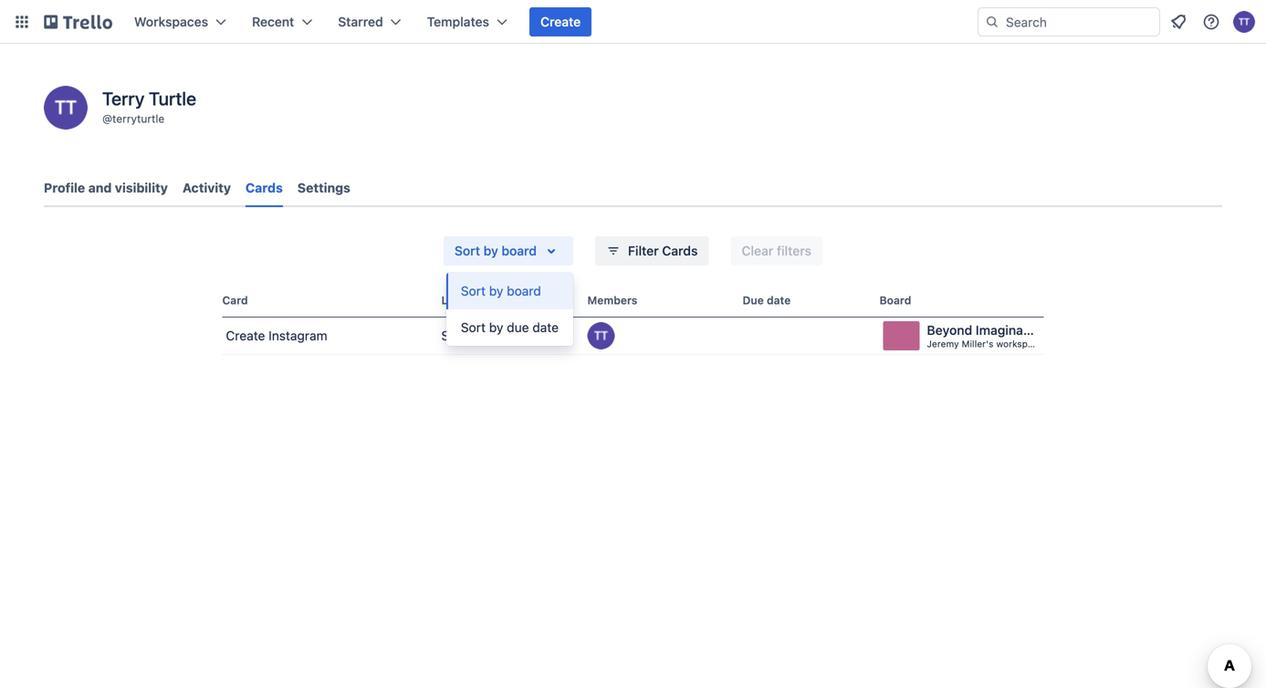 Task type: describe. For each thing, give the bounding box(es) containing it.
create for create instagram
[[226, 328, 265, 343]]

due
[[743, 294, 764, 307]]

profile and visibility link
[[44, 172, 168, 205]]

due
[[507, 320, 529, 335]]

by for sort by due date button
[[489, 320, 503, 335]]

workspaces
[[134, 14, 208, 29]]

filter cards
[[628, 243, 698, 258]]

create instagram
[[226, 328, 327, 343]]

media
[[480, 328, 516, 343]]

open information menu image
[[1202, 13, 1221, 31]]

create for create
[[541, 14, 581, 29]]

search image
[[985, 15, 1000, 29]]

settings
[[297, 180, 350, 195]]

sort by board for sort by board button
[[461, 283, 541, 299]]

workspace
[[996, 339, 1044, 349]]

clear
[[742, 243, 774, 258]]

sort for sort by board button
[[461, 283, 486, 299]]

list
[[441, 294, 461, 307]]

starred button
[[327, 7, 412, 37]]

filter cards button
[[595, 236, 709, 266]]

jeremy
[[927, 339, 959, 349]]

sort by due date button
[[446, 309, 573, 346]]

menu containing sort by board
[[446, 273, 573, 346]]

clear filters
[[742, 243, 812, 258]]

create instagram link
[[222, 318, 434, 354]]

social
[[441, 328, 477, 343]]

sort by due date
[[461, 320, 559, 335]]

cards inside button
[[662, 243, 698, 258]]

activity
[[183, 180, 231, 195]]

1 horizontal spatial terry turtle (terryturtle) image
[[1233, 11, 1255, 33]]

turtle
[[149, 88, 196, 109]]

by for sort by board button
[[489, 283, 503, 299]]

recent button
[[241, 7, 323, 37]]

@
[[102, 112, 112, 125]]

terry
[[102, 88, 145, 109]]

board for sort by board button
[[507, 283, 541, 299]]

due date
[[743, 294, 791, 307]]



Task type: vqa. For each thing, say whether or not it's contained in the screenshot.
the topmost Create
yes



Task type: locate. For each thing, give the bounding box(es) containing it.
0 horizontal spatial terry turtle (terryturtle) image
[[587, 322, 615, 350]]

terry turtle @ terryturtle
[[102, 88, 196, 125]]

sort by board inside popup button
[[455, 243, 537, 258]]

terry turtle (terryturtle) image right open information menu image
[[1233, 11, 1255, 33]]

date
[[767, 294, 791, 307], [533, 320, 559, 335]]

beyond imagination jeremy miller's workspace
[[927, 323, 1046, 349]]

imagination
[[976, 323, 1046, 338]]

1 horizontal spatial cards
[[662, 243, 698, 258]]

sort for sort by due date button
[[461, 320, 486, 335]]

visibility
[[115, 180, 168, 195]]

1 vertical spatial terry turtle (terryturtle) image
[[587, 322, 615, 350]]

sort by board inside button
[[461, 283, 541, 299]]

0 vertical spatial cards
[[246, 180, 283, 195]]

starred
[[338, 14, 383, 29]]

sort by board button
[[446, 273, 573, 309]]

templates button
[[416, 7, 519, 37]]

cards
[[246, 180, 283, 195], [662, 243, 698, 258]]

miller's
[[962, 339, 994, 349]]

1 vertical spatial date
[[533, 320, 559, 335]]

2 vertical spatial sort
[[461, 320, 486, 335]]

0 horizontal spatial cards
[[246, 180, 283, 195]]

sort inside popup button
[[455, 243, 480, 258]]

members
[[587, 294, 638, 307]]

menu
[[446, 273, 573, 346]]

clear filters button
[[731, 236, 823, 266]]

board inside popup button
[[502, 243, 537, 258]]

0 vertical spatial sort by board
[[455, 243, 537, 258]]

by up the sort by due date
[[489, 283, 503, 299]]

sort inside button
[[461, 320, 486, 335]]

0 vertical spatial sort
[[455, 243, 480, 258]]

1 horizontal spatial date
[[767, 294, 791, 307]]

date right due
[[533, 320, 559, 335]]

sort for sort by board popup button
[[455, 243, 480, 258]]

sort up the "list"
[[455, 243, 480, 258]]

1 vertical spatial cards
[[662, 243, 698, 258]]

board inside button
[[507, 283, 541, 299]]

sort by board
[[455, 243, 537, 258], [461, 283, 541, 299]]

0 vertical spatial terry turtle (terryturtle) image
[[1233, 11, 1255, 33]]

2 vertical spatial by
[[489, 320, 503, 335]]

sort by board button
[[444, 236, 573, 266]]

Search field
[[1000, 8, 1159, 36]]

create inside button
[[541, 14, 581, 29]]

board up due
[[507, 283, 541, 299]]

sort inside button
[[461, 283, 486, 299]]

social media
[[441, 328, 516, 343]]

sort
[[455, 243, 480, 258], [461, 283, 486, 299], [461, 320, 486, 335]]

create button
[[530, 7, 592, 37]]

beyond
[[927, 323, 972, 338]]

0 vertical spatial board
[[502, 243, 537, 258]]

terry turtle (terryturtle) image
[[1233, 11, 1255, 33], [587, 322, 615, 350]]

filters
[[777, 243, 812, 258]]

sort by board up sort by board button
[[455, 243, 537, 258]]

1 horizontal spatial create
[[541, 14, 581, 29]]

primary element
[[0, 0, 1266, 44]]

0 horizontal spatial create
[[226, 328, 265, 343]]

date inside button
[[533, 320, 559, 335]]

sort down the "list"
[[461, 320, 486, 335]]

by inside popup button
[[484, 243, 498, 258]]

recent
[[252, 14, 294, 29]]

settings link
[[297, 172, 350, 205]]

board
[[502, 243, 537, 258], [507, 283, 541, 299]]

templates
[[427, 14, 489, 29]]

cards right 'filter'
[[662, 243, 698, 258]]

0 vertical spatial by
[[484, 243, 498, 258]]

card
[[222, 294, 248, 307]]

filter
[[628, 243, 659, 258]]

1 vertical spatial by
[[489, 283, 503, 299]]

by
[[484, 243, 498, 258], [489, 283, 503, 299], [489, 320, 503, 335]]

sort by board for sort by board popup button
[[455, 243, 537, 258]]

workspaces button
[[123, 7, 237, 37]]

0 vertical spatial date
[[767, 294, 791, 307]]

sort up the "social media"
[[461, 283, 486, 299]]

1 vertical spatial sort
[[461, 283, 486, 299]]

by for sort by board popup button
[[484, 243, 498, 258]]

1 vertical spatial sort by board
[[461, 283, 541, 299]]

cards link
[[246, 172, 283, 207]]

terryturtle
[[112, 112, 165, 125]]

0 vertical spatial create
[[541, 14, 581, 29]]

profile
[[44, 180, 85, 195]]

sort by board up the sort by due date
[[461, 283, 541, 299]]

cards right the activity
[[246, 180, 283, 195]]

1 vertical spatial board
[[507, 283, 541, 299]]

activity link
[[183, 172, 231, 205]]

board for sort by board popup button
[[502, 243, 537, 258]]

0 notifications image
[[1168, 11, 1190, 33]]

board up sort by board button
[[502, 243, 537, 258]]

1 vertical spatial create
[[226, 328, 265, 343]]

by left due
[[489, 320, 503, 335]]

create
[[541, 14, 581, 29], [226, 328, 265, 343]]

and
[[88, 180, 112, 195]]

terry turtle (terryturtle) image down members
[[587, 322, 615, 350]]

by inside button
[[489, 320, 503, 335]]

instagram
[[269, 328, 327, 343]]

by inside button
[[489, 283, 503, 299]]

profile and visibility
[[44, 180, 168, 195]]

0 horizontal spatial date
[[533, 320, 559, 335]]

back to home image
[[44, 7, 112, 37]]

by up sort by board button
[[484, 243, 498, 258]]

date right the due
[[767, 294, 791, 307]]

board
[[880, 294, 911, 307]]

terry turtle (terryturtle) image
[[44, 86, 88, 130]]



